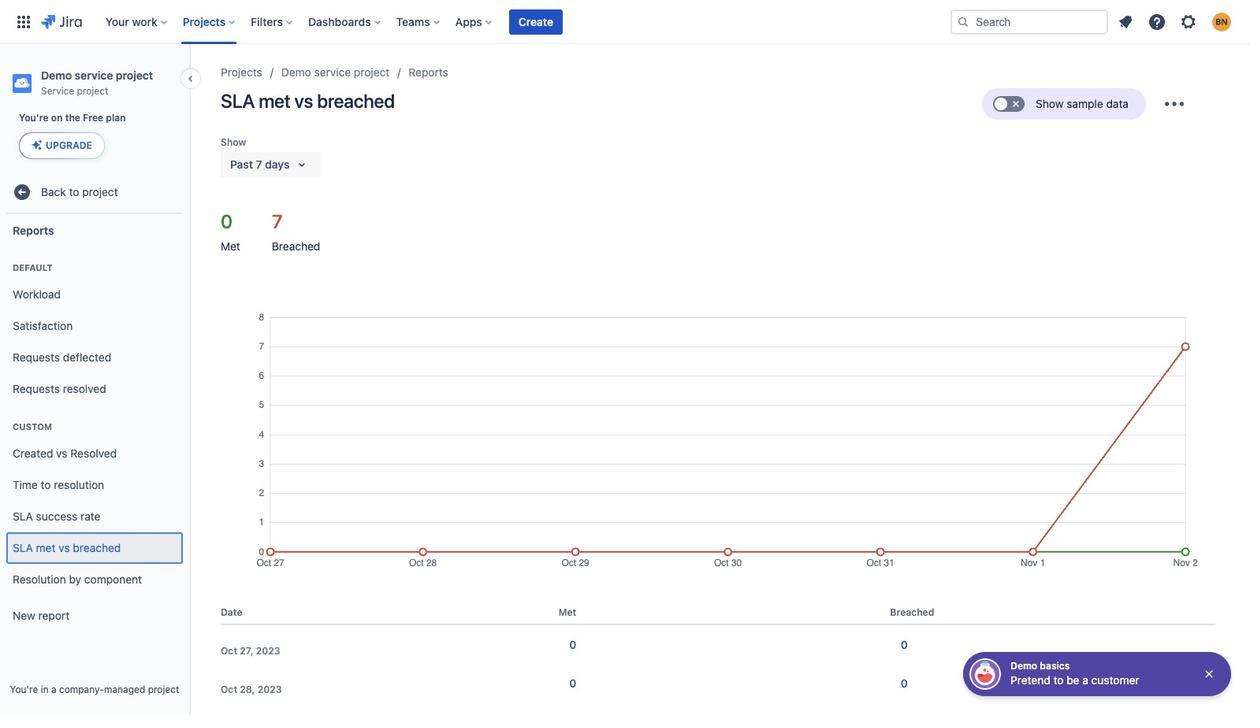 Task type: vqa. For each thing, say whether or not it's contained in the screenshot.
Projects corresponding to The Projects link
yes



Task type: describe. For each thing, give the bounding box(es) containing it.
filters button
[[246, 9, 299, 34]]

settings image
[[1180, 12, 1199, 31]]

teams
[[396, 15, 430, 28]]

you're on the free plan
[[19, 112, 126, 124]]

satisfaction link
[[6, 311, 183, 342]]

by
[[69, 573, 81, 586]]

service for demo service project service project
[[75, 69, 113, 82]]

rate
[[80, 510, 101, 523]]

report
[[38, 609, 70, 623]]

demo for demo basics pretend to be a customer
[[1011, 661, 1038, 673]]

project for back to project
[[82, 185, 118, 198]]

vs inside "link"
[[56, 447, 68, 460]]

0 inside 0 met
[[221, 211, 233, 233]]

customer
[[1092, 674, 1140, 688]]

met inside "custom" group
[[36, 541, 56, 555]]

past
[[230, 158, 253, 171]]

you're for you're on the free plan
[[19, 112, 49, 124]]

your work
[[105, 15, 157, 28]]

sla success rate link
[[6, 502, 183, 533]]

new
[[13, 609, 35, 623]]

back
[[41, 185, 66, 198]]

created vs resolved
[[13, 447, 117, 460]]

plan
[[106, 112, 126, 124]]

basics
[[1040, 661, 1070, 673]]

7 inside past 7 days "popup button"
[[256, 158, 262, 171]]

1 horizontal spatial sla met vs breached
[[221, 90, 395, 112]]

requests resolved link
[[6, 374, 183, 405]]

27,
[[240, 646, 254, 657]]

days
[[265, 158, 290, 171]]

demo basics pretend to be a customer
[[1011, 661, 1140, 688]]

requests deflected link
[[6, 342, 183, 374]]

be
[[1067, 674, 1080, 688]]

projects for projects link
[[221, 65, 262, 79]]

show sample data
[[1036, 97, 1129, 110]]

requests deflected
[[13, 351, 111, 364]]

breached inside "custom" group
[[73, 541, 121, 555]]

more image
[[1162, 91, 1188, 117]]

0 vertical spatial breached
[[272, 240, 320, 253]]

0 vertical spatial sla
[[221, 90, 255, 112]]

Search field
[[951, 9, 1109, 34]]

deflected
[[63, 351, 111, 364]]

resolution
[[54, 478, 104, 492]]

sla for sla success rate link
[[13, 510, 33, 523]]

satisfaction
[[13, 319, 73, 332]]

demo service project service project
[[41, 69, 153, 97]]

appswitcher icon image
[[14, 12, 33, 31]]

workload link
[[6, 279, 183, 311]]

2023 for oct 28, 2023
[[258, 684, 282, 696]]

your profile and settings image
[[1213, 12, 1232, 31]]

resolved
[[63, 382, 106, 396]]

projects button
[[178, 9, 241, 34]]

reports link
[[409, 63, 449, 82]]

close image
[[1203, 669, 1216, 681]]

create button
[[509, 9, 563, 34]]

date
[[221, 607, 242, 619]]

service
[[41, 85, 74, 97]]

new report link
[[6, 601, 183, 632]]

show for show sample data
[[1036, 97, 1064, 110]]

requests resolved
[[13, 382, 106, 396]]

apps
[[456, 15, 482, 28]]

to for back
[[69, 185, 79, 198]]

oct 27, 2023
[[221, 646, 280, 657]]

dashboards button
[[304, 9, 387, 34]]

your
[[105, 15, 129, 28]]

requests for requests deflected
[[13, 351, 60, 364]]

0 vertical spatial vs
[[295, 90, 313, 112]]

7 inside 7 breached
[[272, 211, 282, 233]]

0 met
[[221, 211, 240, 253]]

requests for requests resolved
[[13, 382, 60, 396]]

sla success rate
[[13, 510, 101, 523]]

projects for projects popup button
[[183, 15, 226, 28]]

the
[[65, 112, 80, 124]]

sample
[[1067, 97, 1104, 110]]

projects link
[[221, 63, 262, 82]]



Task type: locate. For each thing, give the bounding box(es) containing it.
project right back
[[82, 185, 118, 198]]

help image
[[1148, 12, 1167, 31]]

custom group
[[6, 405, 183, 601]]

0 vertical spatial you're
[[19, 112, 49, 124]]

7
[[256, 158, 262, 171], [272, 211, 282, 233]]

0 horizontal spatial reports
[[13, 224, 54, 237]]

0 vertical spatial 2023
[[256, 646, 280, 657]]

to inside demo basics pretend to be a customer
[[1054, 674, 1064, 688]]

1 horizontal spatial breached
[[890, 607, 935, 619]]

workload
[[13, 287, 61, 301]]

1 horizontal spatial met
[[559, 607, 577, 619]]

component
[[84, 573, 142, 586]]

met
[[221, 240, 240, 253], [559, 607, 577, 619]]

banner
[[0, 0, 1251, 44]]

project left reports link
[[354, 65, 390, 79]]

you're left on
[[19, 112, 49, 124]]

a right be
[[1083, 674, 1089, 688]]

sla met vs breached link
[[6, 533, 183, 565]]

met
[[259, 90, 291, 112], [36, 541, 56, 555]]

1 vertical spatial breached
[[73, 541, 121, 555]]

vs right created
[[56, 447, 68, 460]]

service inside demo service project link
[[314, 65, 351, 79]]

1 horizontal spatial breached
[[317, 90, 395, 112]]

success
[[36, 510, 77, 523]]

0 horizontal spatial met
[[36, 541, 56, 555]]

demo inside demo service project service project
[[41, 69, 72, 82]]

2023 right "28,"
[[258, 684, 282, 696]]

managed
[[104, 684, 145, 696]]

a
[[1083, 674, 1089, 688], [51, 684, 56, 696]]

demo up service
[[41, 69, 72, 82]]

search image
[[957, 15, 970, 28]]

project
[[354, 65, 390, 79], [116, 69, 153, 82], [77, 85, 108, 97], [82, 185, 118, 198], [148, 684, 179, 696]]

0
[[221, 211, 233, 233], [570, 638, 577, 651], [901, 638, 908, 651], [570, 677, 577, 690], [901, 677, 908, 690]]

created vs resolved link
[[6, 438, 183, 470]]

service up free
[[75, 69, 113, 82]]

created
[[13, 447, 53, 460]]

demo up pretend
[[1011, 661, 1038, 673]]

oct 28, 2023
[[221, 684, 282, 696]]

on
[[51, 112, 63, 124]]

0 vertical spatial met
[[221, 240, 240, 253]]

demo right projects link
[[281, 65, 311, 79]]

show left sample on the right top
[[1036, 97, 1064, 110]]

projects inside popup button
[[183, 15, 226, 28]]

jira image
[[41, 12, 82, 31], [41, 12, 82, 31]]

1 vertical spatial met
[[36, 541, 56, 555]]

sla down time
[[13, 510, 33, 523]]

you're
[[19, 112, 49, 124], [10, 684, 38, 696]]

demo for demo service project
[[281, 65, 311, 79]]

projects
[[183, 15, 226, 28], [221, 65, 262, 79]]

service
[[314, 65, 351, 79], [75, 69, 113, 82]]

past 7 days
[[230, 158, 290, 171]]

2 vertical spatial to
[[1054, 674, 1064, 688]]

show up past
[[221, 136, 246, 148]]

project for demo service project service project
[[116, 69, 153, 82]]

demo inside demo service project link
[[281, 65, 311, 79]]

sla met vs breached up "by"
[[13, 541, 121, 555]]

oct left 27,
[[221, 646, 237, 657]]

back to project
[[41, 185, 118, 198]]

to right time
[[41, 478, 51, 492]]

1 vertical spatial to
[[41, 478, 51, 492]]

1 vertical spatial breached
[[890, 607, 935, 619]]

your work button
[[101, 9, 173, 34]]

project up free
[[77, 85, 108, 97]]

0 button
[[559, 633, 587, 658], [890, 633, 919, 658], [559, 671, 587, 696], [890, 671, 919, 696]]

you're for you're in a company-managed project
[[10, 684, 38, 696]]

1 vertical spatial you're
[[10, 684, 38, 696]]

reports
[[409, 65, 449, 79], [13, 224, 54, 237]]

service for demo service project
[[314, 65, 351, 79]]

1 vertical spatial sla
[[13, 510, 33, 523]]

2 horizontal spatial demo
[[1011, 661, 1038, 673]]

past 7 days button
[[221, 152, 321, 177]]

0 vertical spatial met
[[259, 90, 291, 112]]

vs down success
[[59, 541, 70, 555]]

1 vertical spatial 7
[[272, 211, 282, 233]]

1 vertical spatial met
[[559, 607, 577, 619]]

0 horizontal spatial a
[[51, 684, 56, 696]]

requests
[[13, 351, 60, 364], [13, 382, 60, 396]]

0 vertical spatial to
[[69, 185, 79, 198]]

1 horizontal spatial show
[[1036, 97, 1064, 110]]

1 vertical spatial show
[[221, 136, 246, 148]]

vs down demo service project link
[[295, 90, 313, 112]]

notifications image
[[1117, 12, 1135, 31]]

a right in in the bottom of the page
[[51, 684, 56, 696]]

free
[[83, 112, 103, 124]]

demo service project
[[281, 65, 390, 79]]

service inside demo service project service project
[[75, 69, 113, 82]]

0 vertical spatial reports
[[409, 65, 449, 79]]

default
[[13, 263, 53, 273]]

2 vertical spatial sla
[[13, 541, 33, 555]]

to for time
[[41, 478, 51, 492]]

requests up custom at the left
[[13, 382, 60, 396]]

0 vertical spatial oct
[[221, 646, 237, 657]]

company-
[[59, 684, 104, 696]]

sla met vs breached down demo service project link
[[221, 90, 395, 112]]

1 horizontal spatial met
[[259, 90, 291, 112]]

back to project link
[[6, 177, 183, 208]]

met down projects link
[[259, 90, 291, 112]]

2 requests from the top
[[13, 382, 60, 396]]

sla up resolution
[[13, 541, 33, 555]]

upgrade
[[46, 140, 92, 151]]

service down dashboards
[[314, 65, 351, 79]]

28,
[[240, 684, 255, 696]]

breached down sla success rate link
[[73, 541, 121, 555]]

2 oct from the top
[[221, 684, 237, 696]]

projects right "work"
[[183, 15, 226, 28]]

0 horizontal spatial to
[[41, 478, 51, 492]]

requests down satisfaction
[[13, 351, 60, 364]]

1 requests from the top
[[13, 351, 60, 364]]

sla met vs breached
[[221, 90, 395, 112], [13, 541, 121, 555]]

2 horizontal spatial to
[[1054, 674, 1064, 688]]

time to resolution link
[[6, 470, 183, 502]]

resolution
[[13, 573, 66, 586]]

resolution by component link
[[6, 565, 183, 596]]

2023 right 27,
[[256, 646, 280, 657]]

0 horizontal spatial 7
[[256, 158, 262, 171]]

to inside group
[[41, 478, 51, 492]]

create
[[519, 15, 554, 28]]

1 vertical spatial oct
[[221, 684, 237, 696]]

resolution by component
[[13, 573, 142, 586]]

banner containing your work
[[0, 0, 1251, 44]]

show for show
[[221, 136, 246, 148]]

in
[[41, 684, 49, 696]]

sla
[[221, 90, 255, 112], [13, 510, 33, 523], [13, 541, 33, 555]]

apps button
[[451, 9, 498, 34]]

0 horizontal spatial demo
[[41, 69, 72, 82]]

to left be
[[1054, 674, 1064, 688]]

sla down projects link
[[221, 90, 255, 112]]

1 vertical spatial 2023
[[258, 684, 282, 696]]

1 horizontal spatial demo
[[281, 65, 311, 79]]

sla for sla met vs breached link
[[13, 541, 33, 555]]

demo inside demo basics pretend to be a customer
[[1011, 661, 1038, 673]]

1 horizontal spatial a
[[1083, 674, 1089, 688]]

breached
[[317, 90, 395, 112], [73, 541, 121, 555]]

1 horizontal spatial 7
[[272, 211, 282, 233]]

you're left in in the bottom of the page
[[10, 684, 38, 696]]

oct left "28,"
[[221, 684, 237, 696]]

7 right 0 met
[[272, 211, 282, 233]]

0 horizontal spatial breached
[[272, 240, 320, 253]]

project right managed
[[148, 684, 179, 696]]

resolved
[[70, 447, 117, 460]]

0 vertical spatial breached
[[317, 90, 395, 112]]

0 vertical spatial show
[[1036, 97, 1064, 110]]

breached down demo service project link
[[317, 90, 395, 112]]

demo
[[281, 65, 311, 79], [41, 69, 72, 82], [1011, 661, 1038, 673]]

1 vertical spatial requests
[[13, 382, 60, 396]]

0 horizontal spatial service
[[75, 69, 113, 82]]

sla met vs breached inside "custom" group
[[13, 541, 121, 555]]

projects down filters
[[221, 65, 262, 79]]

1 vertical spatial reports
[[13, 224, 54, 237]]

1 horizontal spatial reports
[[409, 65, 449, 79]]

1 horizontal spatial to
[[69, 185, 79, 198]]

0 vertical spatial 7
[[256, 158, 262, 171]]

reports up default
[[13, 224, 54, 237]]

oct
[[221, 646, 237, 657], [221, 684, 237, 696]]

you're in a company-managed project
[[10, 684, 179, 696]]

2023 for oct 27, 2023
[[256, 646, 280, 657]]

time
[[13, 478, 38, 492]]

time to resolution
[[13, 478, 104, 492]]

primary element
[[9, 0, 951, 44]]

0 horizontal spatial sla met vs breached
[[13, 541, 121, 555]]

new report
[[13, 609, 70, 623]]

0 vertical spatial requests
[[13, 351, 60, 364]]

reports down teams popup button on the left top of the page
[[409, 65, 449, 79]]

to right back
[[69, 185, 79, 198]]

pretend
[[1011, 674, 1051, 688]]

1 vertical spatial sla met vs breached
[[13, 541, 121, 555]]

0 horizontal spatial show
[[221, 136, 246, 148]]

2023
[[256, 646, 280, 657], [258, 684, 282, 696]]

breached
[[272, 240, 320, 253], [890, 607, 935, 619]]

work
[[132, 15, 157, 28]]

1 vertical spatial projects
[[221, 65, 262, 79]]

demo for demo service project service project
[[41, 69, 72, 82]]

data
[[1107, 97, 1129, 110]]

0 horizontal spatial breached
[[73, 541, 121, 555]]

1 oct from the top
[[221, 646, 237, 657]]

upgrade button
[[20, 133, 104, 158]]

to
[[69, 185, 79, 198], [41, 478, 51, 492], [1054, 674, 1064, 688]]

custom
[[13, 422, 52, 432]]

teams button
[[392, 9, 446, 34]]

filters
[[251, 15, 283, 28]]

2 vertical spatial vs
[[59, 541, 70, 555]]

dashboards
[[308, 15, 371, 28]]

a inside demo basics pretend to be a customer
[[1083, 674, 1089, 688]]

project up plan
[[116, 69, 153, 82]]

oct for oct 27, 2023
[[221, 646, 237, 657]]

project for demo service project
[[354, 65, 390, 79]]

0 vertical spatial projects
[[183, 15, 226, 28]]

7 breached
[[272, 211, 320, 253]]

0 horizontal spatial met
[[221, 240, 240, 253]]

met up resolution
[[36, 541, 56, 555]]

7 right past
[[256, 158, 262, 171]]

vs
[[295, 90, 313, 112], [56, 447, 68, 460], [59, 541, 70, 555]]

default group
[[6, 246, 183, 410]]

1 horizontal spatial service
[[314, 65, 351, 79]]

oct for oct 28, 2023
[[221, 684, 237, 696]]

1 vertical spatial vs
[[56, 447, 68, 460]]

demo service project link
[[281, 63, 390, 82]]

0 vertical spatial sla met vs breached
[[221, 90, 395, 112]]



